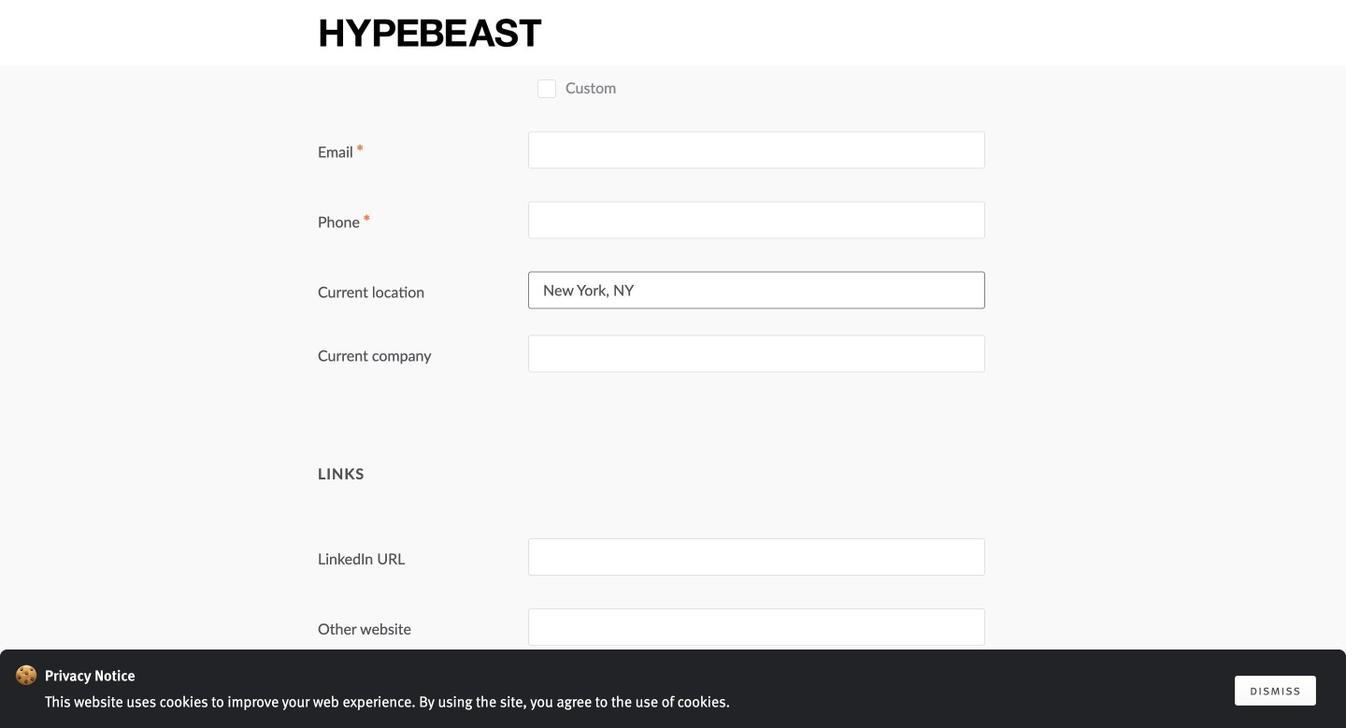 Task type: vqa. For each thing, say whether or not it's contained in the screenshot.
EMAIL FIELD
yes



Task type: locate. For each thing, give the bounding box(es) containing it.
None text field
[[528, 201, 985, 239], [528, 335, 985, 373], [528, 538, 985, 576], [528, 609, 985, 646], [528, 201, 985, 239], [528, 335, 985, 373], [528, 538, 985, 576], [528, 609, 985, 646]]

None email field
[[528, 131, 985, 169]]

None text field
[[528, 271, 985, 309], [528, 679, 985, 716], [528, 271, 985, 309], [528, 679, 985, 716]]

None checkbox
[[537, 24, 556, 43], [537, 79, 556, 98], [537, 24, 556, 43], [537, 79, 556, 98]]



Task type: describe. For each thing, give the bounding box(es) containing it.
hypebeast logo image
[[318, 16, 543, 49]]



